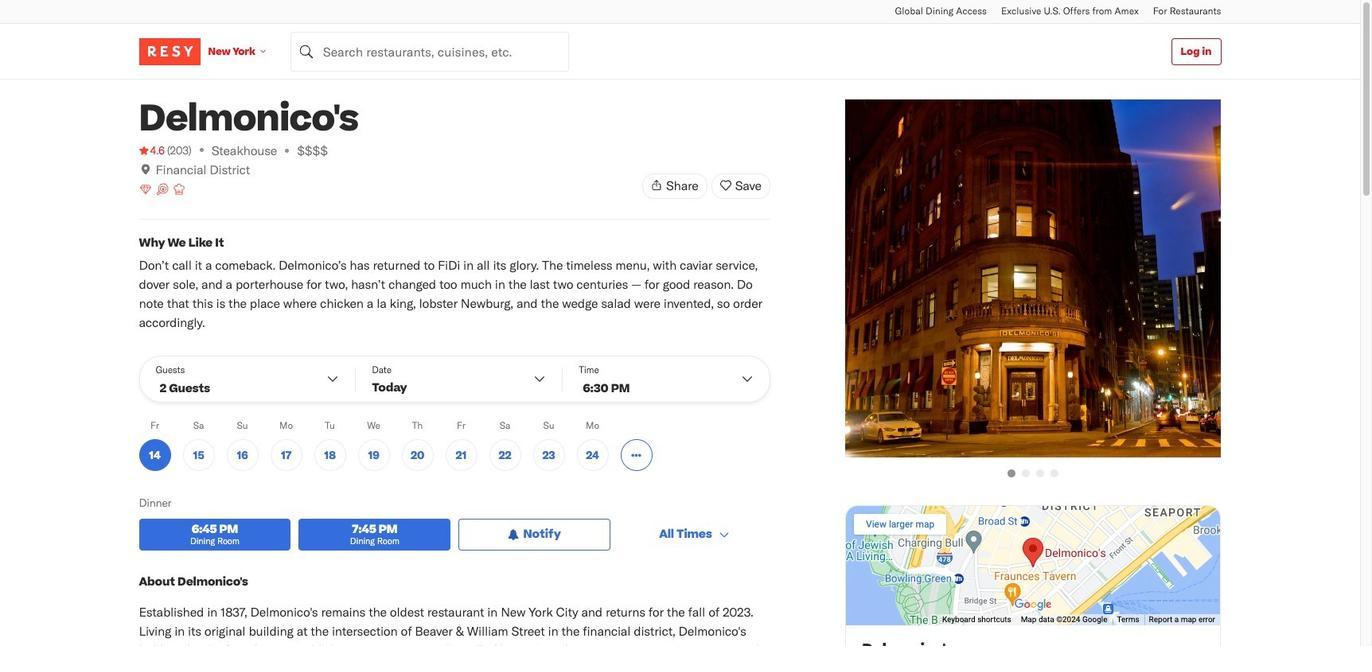 Task type: describe. For each thing, give the bounding box(es) containing it.
4.6 out of 5 stars image
[[139, 142, 165, 158]]



Task type: vqa. For each thing, say whether or not it's contained in the screenshot.
4.7 out of 5 stars image
no



Task type: locate. For each thing, give the bounding box(es) containing it.
None field
[[290, 31, 569, 71]]

Search restaurants, cuisines, etc. text field
[[290, 31, 569, 71]]



